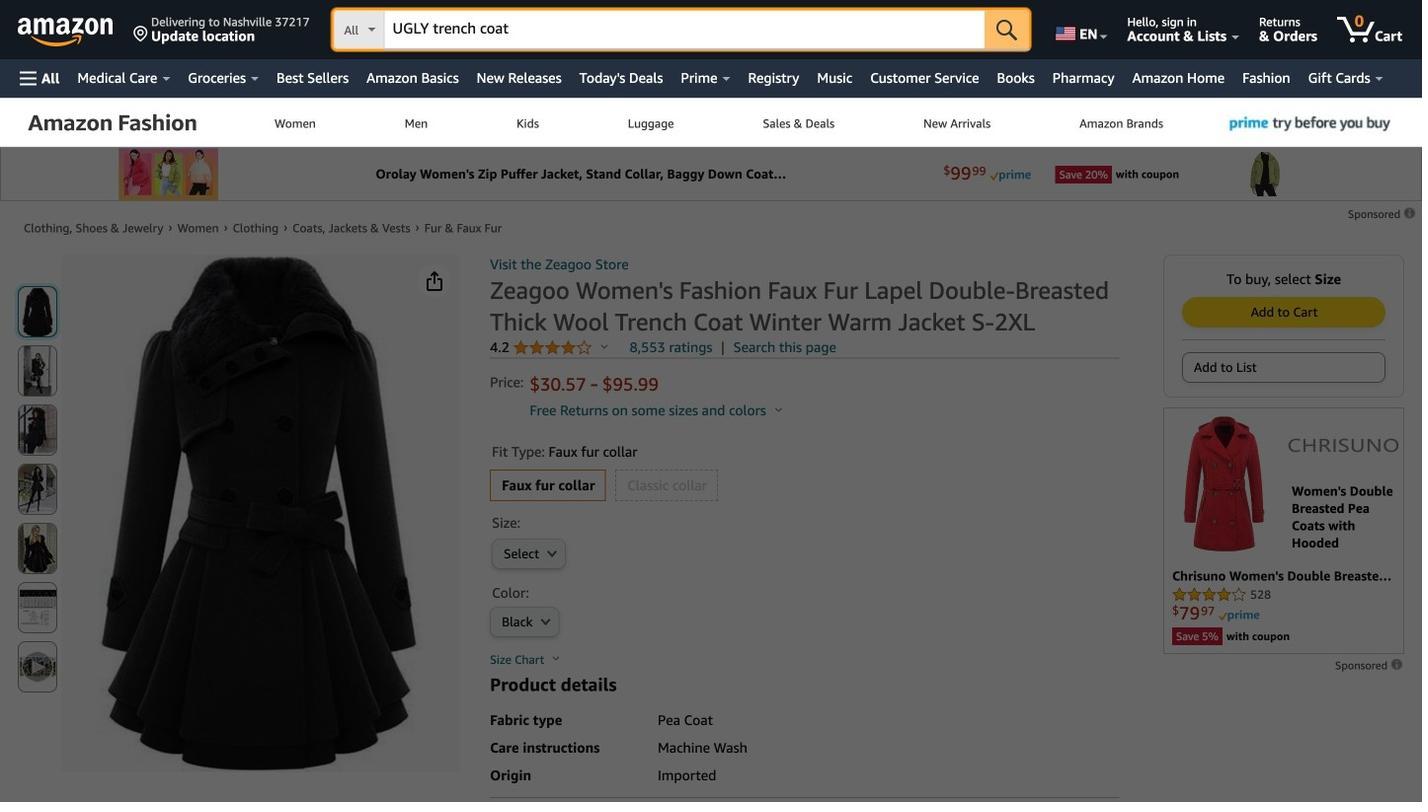 Task type: vqa. For each thing, say whether or not it's contained in the screenshot.
1st .
no



Task type: describe. For each thing, give the bounding box(es) containing it.
navigation navigation
[[0, 0, 1422, 151]]

zeagoo women&#39;s fashion faux fur lapel double-breasted thick wool trench coat winter warm jacket s-2xl image
[[98, 255, 424, 773]]

1 vertical spatial dropdown image
[[541, 618, 551, 626]]

prime try before you buy image
[[1221, 99, 1400, 147]]

none search field inside the navigation navigation
[[333, 10, 1029, 51]]



Task type: locate. For each thing, give the bounding box(es) containing it.
none submit inside search field
[[985, 10, 1029, 49]]

dropdown image
[[547, 550, 557, 558], [541, 618, 551, 626]]

None search field
[[333, 10, 1029, 51]]

None submit
[[985, 10, 1029, 49]]

Search Amazon text field
[[385, 11, 985, 48]]

0 vertical spatial dropdown image
[[547, 550, 557, 558]]

amazon fashion image
[[28, 99, 217, 148]]

None radio
[[1182, 353, 1386, 383]]

amazon image
[[18, 18, 114, 47]]

option group
[[484, 466, 1120, 506]]



